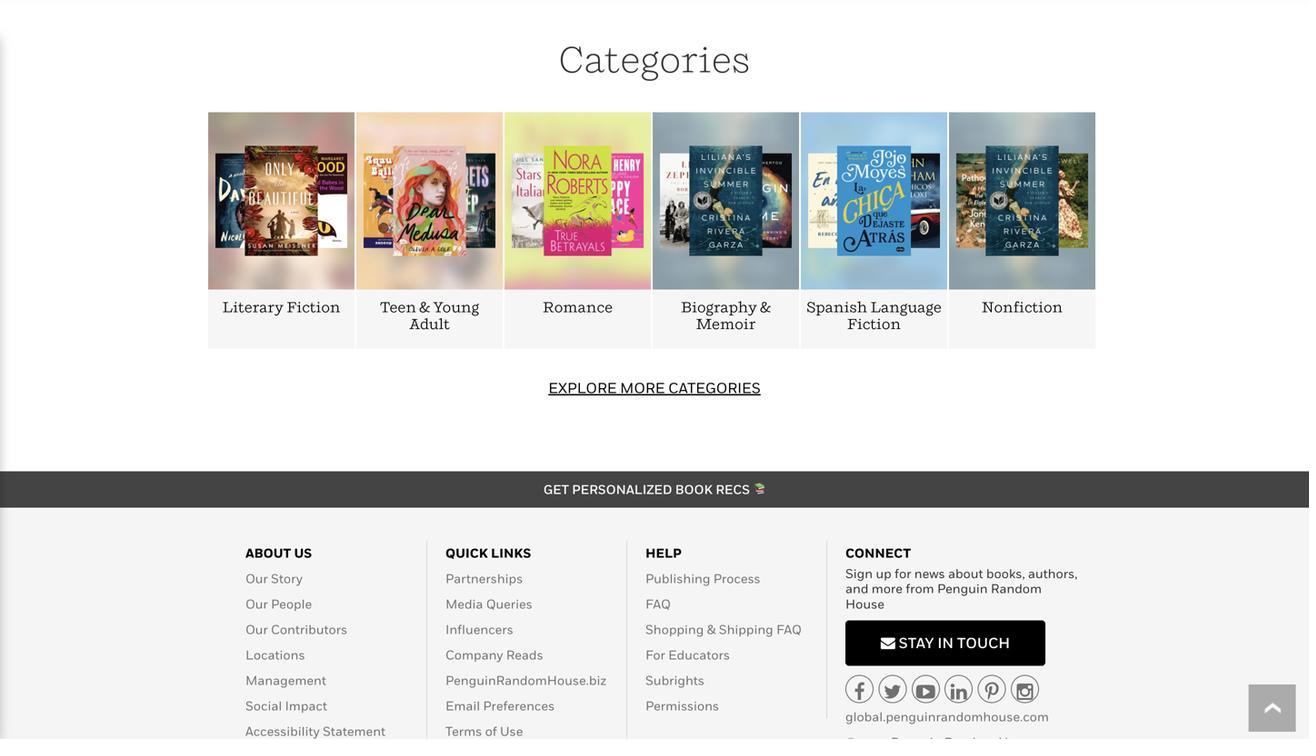 Task type: describe. For each thing, give the bounding box(es) containing it.
people
[[271, 596, 312, 611]]

language
[[870, 298, 942, 316]]

partnerships
[[445, 571, 523, 586]]

media queries
[[445, 596, 533, 611]]

literary
[[222, 298, 284, 316]]

romance link
[[543, 298, 613, 316]]

stay in touch
[[895, 634, 1010, 652]]

locations
[[245, 647, 305, 662]]

romance image
[[512, 146, 644, 256]]

stay
[[899, 634, 934, 652]]

0 horizontal spatial more
[[620, 379, 665, 396]]

literary fiction
[[222, 298, 340, 316]]

recs
[[716, 482, 750, 497]]

teen & young adult image
[[364, 146, 495, 256]]

get
[[543, 482, 569, 497]]

stay in touch button
[[845, 621, 1045, 666]]

explore more categories link
[[548, 379, 761, 396]]

random
[[991, 581, 1042, 596]]

books,
[[986, 566, 1025, 581]]

visit us on twitter image
[[884, 682, 902, 702]]

our for our story
[[245, 571, 268, 586]]

penguin
[[937, 581, 988, 596]]

fiction inside spanish language fiction
[[847, 315, 901, 332]]

quick links
[[445, 545, 531, 560]]

use
[[500, 723, 523, 738]]

about
[[245, 545, 291, 560]]

reads
[[506, 647, 543, 662]]

email
[[445, 698, 480, 713]]

visit us on linkedin image
[[951, 682, 967, 702]]

our people link
[[245, 596, 312, 611]]

visit us on youtube image
[[916, 682, 935, 702]]

about us link
[[245, 545, 312, 560]]

global.penguinrandomhouse.com link
[[845, 709, 1049, 724]]

nonfiction
[[982, 298, 1063, 316]]

romance
[[543, 298, 613, 316]]

touch
[[957, 634, 1010, 652]]

social
[[245, 698, 282, 713]]

shopping & shipping faq
[[645, 622, 802, 637]]

media
[[445, 596, 483, 611]]

publishing process
[[645, 571, 761, 586]]

more inside connect sign up for news about books, authors, and more from penguin random house
[[872, 581, 903, 596]]

categories
[[559, 37, 750, 80]]

shopping
[[645, 622, 704, 637]]

biography & memoir link
[[681, 298, 771, 332]]

teen
[[380, 298, 416, 316]]

0 horizontal spatial fiction
[[287, 298, 340, 316]]

envelope image
[[881, 636, 895, 651]]

literary fiction image
[[216, 146, 347, 256]]

visit us on pinterest image
[[985, 682, 999, 702]]

terms
[[445, 723, 482, 738]]

preferences
[[483, 698, 555, 713]]

locations link
[[245, 647, 305, 662]]

global.penguinrandomhouse.com
[[845, 709, 1049, 724]]

of
[[485, 723, 497, 738]]

contributors
[[271, 622, 347, 637]]

sign
[[845, 566, 873, 581]]

teen & young adult link
[[380, 298, 479, 332]]

permissions
[[645, 698, 719, 713]]

young
[[433, 298, 479, 316]]

our people
[[245, 596, 312, 611]]

explore
[[548, 379, 617, 396]]

our for our contributors
[[245, 622, 268, 637]]

spanish
[[807, 298, 868, 316]]

biography
[[681, 298, 757, 316]]

connect
[[845, 545, 911, 560]]

book
[[675, 482, 713, 497]]

quick
[[445, 545, 488, 560]]

categories
[[668, 379, 761, 396]]

get personalized book recs 📚 link
[[543, 482, 766, 497]]

media queries link
[[445, 596, 533, 611]]

social impact link
[[245, 698, 327, 713]]

& for shopping
[[707, 622, 716, 637]]

management
[[245, 673, 326, 688]]

and
[[845, 581, 869, 596]]

publishing
[[645, 571, 710, 586]]

educators
[[668, 647, 730, 662]]

accessibility
[[245, 723, 320, 738]]



Task type: locate. For each thing, give the bounding box(es) containing it.
our up the 'locations' link
[[245, 622, 268, 637]]

literary fiction link
[[222, 298, 340, 316]]

& inside teen & young adult
[[419, 298, 430, 316]]

more right the explore
[[620, 379, 665, 396]]

company reads link
[[445, 647, 543, 662]]

partnerships link
[[445, 571, 523, 586]]

our down about
[[245, 571, 268, 586]]

impact
[[285, 698, 327, 713]]

&
[[419, 298, 430, 316], [760, 298, 771, 316], [707, 622, 716, 637]]

influencers
[[445, 622, 513, 637]]

accessibility statement link
[[245, 723, 386, 738]]

faq up shopping
[[645, 596, 671, 611]]

influencers link
[[445, 622, 513, 637]]

📚
[[753, 482, 766, 497]]

email preferences link
[[445, 698, 555, 713]]

1 horizontal spatial fiction
[[847, 315, 901, 332]]

for educators
[[645, 647, 730, 662]]

accessibility statement
[[245, 723, 386, 738]]

queries
[[486, 596, 533, 611]]

up
[[876, 566, 892, 581]]

3 our from the top
[[245, 622, 268, 637]]

for
[[645, 647, 665, 662]]

& up educators at the right bottom
[[707, 622, 716, 637]]

company
[[445, 647, 503, 662]]

our story
[[245, 571, 303, 586]]

biography & memoir image
[[660, 146, 792, 256]]

subrights link
[[645, 673, 705, 688]]

biography & memoir
[[681, 298, 771, 332]]

for educators link
[[645, 647, 730, 662]]

& right memoir
[[760, 298, 771, 316]]

about
[[948, 566, 983, 581]]

2 our from the top
[[245, 596, 268, 611]]

our contributors
[[245, 622, 347, 637]]

& right teen
[[419, 298, 430, 316]]

news
[[914, 566, 945, 581]]

more down up
[[872, 581, 903, 596]]

penguinrandomhouse.biz
[[445, 673, 607, 688]]

company reads
[[445, 647, 543, 662]]

get personalized book recs 📚
[[543, 482, 766, 497]]

faq right shipping
[[776, 622, 802, 637]]

story
[[271, 571, 303, 586]]

& for teen
[[419, 298, 430, 316]]

social impact
[[245, 698, 327, 713]]

terms of use
[[445, 723, 523, 738]]

spanish language fiction
[[807, 298, 942, 332]]

1 horizontal spatial more
[[872, 581, 903, 596]]

more
[[620, 379, 665, 396], [872, 581, 903, 596]]

our down 'our story' link at the left bottom of page
[[245, 596, 268, 611]]

for
[[895, 566, 911, 581]]

penguinrandomhouse.biz link
[[445, 673, 607, 688]]

spanish language fiction image
[[808, 146, 940, 256]]

nonfiction link
[[982, 298, 1063, 316]]

terms of use link
[[445, 723, 523, 738]]

0 horizontal spatial faq
[[645, 596, 671, 611]]

connect sign up for news about books, authors, and more from penguin random house
[[845, 545, 1078, 611]]

shopping & shipping faq link
[[645, 622, 802, 637]]

& inside "biography & memoir"
[[760, 298, 771, 316]]

management link
[[245, 673, 326, 688]]

our
[[245, 571, 268, 586], [245, 596, 268, 611], [245, 622, 268, 637]]

1 vertical spatial faq
[[776, 622, 802, 637]]

our story link
[[245, 571, 303, 586]]

adult
[[409, 315, 450, 332]]

1 our from the top
[[245, 571, 268, 586]]

2 horizontal spatial &
[[760, 298, 771, 316]]

& for biography
[[760, 298, 771, 316]]

0 vertical spatial more
[[620, 379, 665, 396]]

memoir
[[696, 315, 756, 332]]

email preferences
[[445, 698, 555, 713]]

1 vertical spatial our
[[245, 596, 268, 611]]

0 horizontal spatial &
[[419, 298, 430, 316]]

1 horizontal spatial &
[[707, 622, 716, 637]]

explore more categories
[[548, 379, 761, 396]]

our for our people
[[245, 596, 268, 611]]

1 horizontal spatial faq
[[776, 622, 802, 637]]

1 vertical spatial more
[[872, 581, 903, 596]]

permissions link
[[645, 698, 719, 713]]

our contributors link
[[245, 622, 347, 637]]

about us
[[245, 545, 312, 560]]

visit us on instagram image
[[1017, 682, 1033, 702]]

0 vertical spatial our
[[245, 571, 268, 586]]

us
[[294, 545, 312, 560]]

spanish language fiction link
[[807, 298, 942, 332]]

house
[[845, 596, 885, 611]]

visit us on facebook image
[[854, 682, 865, 702]]

authors,
[[1028, 566, 1078, 581]]

fiction
[[287, 298, 340, 316], [847, 315, 901, 332]]

faq
[[645, 596, 671, 611], [776, 622, 802, 637]]

2 vertical spatial our
[[245, 622, 268, 637]]

help
[[645, 545, 682, 560]]

publishing process link
[[645, 571, 761, 586]]

statement
[[323, 723, 386, 738]]

faq link
[[645, 596, 671, 611]]

shipping
[[719, 622, 773, 637]]

personalized
[[572, 482, 672, 497]]

in
[[938, 634, 954, 652]]

nonfiction image
[[956, 146, 1088, 256]]

links
[[491, 545, 531, 560]]

from
[[906, 581, 934, 596]]

teen & young adult
[[380, 298, 479, 332]]

0 vertical spatial faq
[[645, 596, 671, 611]]



Task type: vqa. For each thing, say whether or not it's contained in the screenshot.
Partnerships
yes



